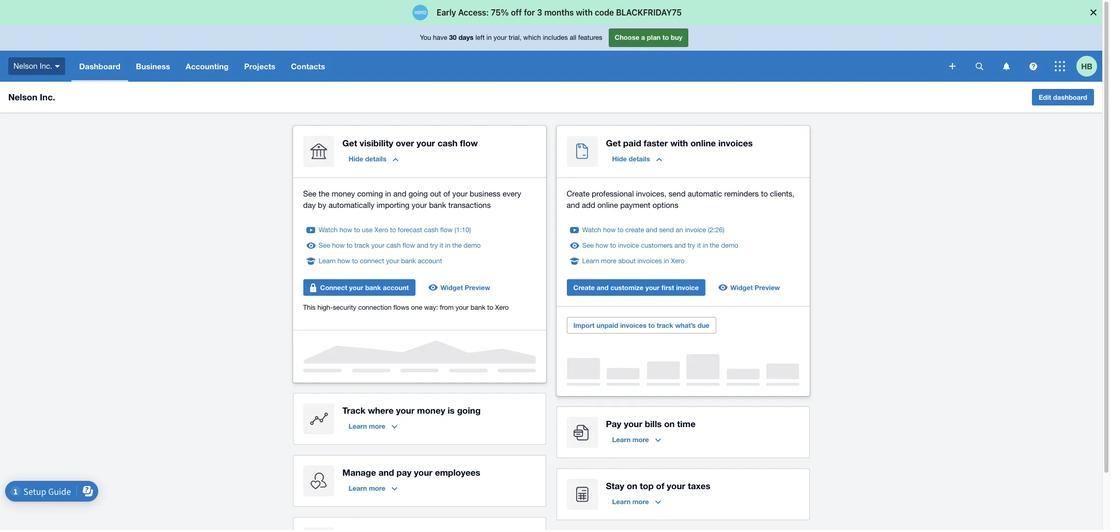 Task type: describe. For each thing, give the bounding box(es) containing it.
options
[[653, 201, 679, 209]]

import
[[574, 321, 595, 329]]

0 vertical spatial invoices
[[719, 138, 753, 148]]

2 vertical spatial cash
[[387, 242, 401, 249]]

to left connect
[[352, 257, 358, 265]]

to inside button
[[649, 321, 655, 329]]

learn up "connect"
[[319, 257, 336, 265]]

connect
[[320, 283, 348, 292]]

widget preview for is
[[441, 283, 491, 292]]

create and customize your first invoice button
[[567, 279, 706, 296]]

0 horizontal spatial on
[[627, 480, 638, 491]]

business
[[470, 189, 501, 198]]

automatically
[[329, 201, 375, 209]]

connect your bank account button
[[303, 279, 416, 296]]

in down (2:26)
[[703, 242, 708, 249]]

to right the from
[[488, 304, 494, 311]]

security
[[333, 304, 357, 311]]

more for manage and pay your employees
[[369, 484, 386, 492]]

over
[[396, 138, 414, 148]]

1 vertical spatial cash
[[424, 226, 439, 234]]

hide details for visibility
[[349, 155, 387, 163]]

top
[[640, 480, 654, 491]]

how for use
[[340, 226, 352, 234]]

how for create
[[603, 226, 616, 234]]

a
[[642, 33, 646, 42]]

in down transactions
[[445, 242, 451, 249]]

learn more button for on
[[606, 493, 668, 510]]

2 horizontal spatial the
[[710, 242, 720, 249]]

get for get paid faster with online invoices
[[606, 138, 621, 148]]

0 vertical spatial cash
[[438, 138, 458, 148]]

2 horizontal spatial svg image
[[1004, 62, 1010, 70]]

edit dashboard
[[1039, 93, 1088, 101]]

forecast
[[398, 226, 422, 234]]

you
[[420, 34, 431, 42]]

1 vertical spatial invoices
[[638, 257, 662, 265]]

edit dashboard button
[[1033, 89, 1095, 105]]

invoice inside button
[[676, 283, 699, 292]]

0 vertical spatial invoice
[[685, 226, 707, 234]]

watch how to use xero to forecast cash flow (1:10) link
[[319, 225, 471, 235]]

connection
[[358, 304, 392, 311]]

dashboard link
[[72, 51, 128, 82]]

hb
[[1082, 61, 1093, 71]]

business button
[[128, 51, 178, 82]]

plan
[[647, 33, 661, 42]]

what's
[[676, 321, 696, 329]]

track
[[343, 405, 366, 416]]

hide details button for paid
[[606, 150, 668, 167]]

2 try from the left
[[688, 242, 696, 249]]

employees icon image
[[303, 465, 334, 496]]

clients,
[[771, 189, 795, 198]]

learn more about invoices in xero
[[583, 257, 685, 265]]

flows
[[394, 304, 410, 311]]

to up learn how to connect your bank account
[[347, 242, 353, 249]]

widget preview for time
[[731, 283, 781, 292]]

it inside see how to invoice customers and try it in the demo link
[[698, 242, 701, 249]]

track where your money is going
[[343, 405, 481, 416]]

and inside create and customize your first invoice button
[[597, 283, 609, 292]]

first
[[662, 283, 675, 292]]

which
[[524, 34, 541, 42]]

1 vertical spatial of
[[657, 480, 665, 491]]

1 vertical spatial send
[[660, 226, 674, 234]]

in inside you have 30 days left in your trial, which includes all features
[[487, 34, 492, 42]]

coming
[[357, 189, 383, 198]]

projects icon image
[[303, 527, 334, 530]]

how for invoice
[[596, 242, 609, 249]]

nelson inside nelson inc. popup button
[[13, 61, 38, 70]]

online inside create professional invoices, send automatic reminders to clients, and add online payment options
[[598, 201, 619, 209]]

reminders
[[725, 189, 759, 198]]

pay
[[606, 418, 622, 429]]

see inside the see the money coming in and going out of your business every day by automatically importing your bank transactions
[[303, 189, 317, 198]]

widget preview button for is
[[424, 279, 497, 296]]

watch how to create and send an invoice (2:26)
[[583, 226, 725, 234]]

in inside the see the money coming in and going out of your business every day by automatically importing your bank transactions
[[385, 189, 391, 198]]

0 vertical spatial track
[[355, 242, 370, 249]]

and inside the see the money coming in and going out of your business every day by automatically importing your bank transactions
[[394, 189, 407, 198]]

1 vertical spatial nelson
[[8, 92, 37, 102]]

business
[[136, 62, 170, 71]]

way:
[[424, 304, 438, 311]]

details for paid
[[629, 155, 650, 163]]

every
[[503, 189, 522, 198]]

contacts button
[[283, 51, 333, 82]]

import unpaid invoices to track what's due button
[[567, 317, 717, 334]]

choose
[[615, 33, 640, 42]]

due
[[698, 321, 710, 329]]

is
[[448, 405, 455, 416]]

to left use
[[354, 226, 360, 234]]

1 vertical spatial invoice
[[618, 242, 640, 249]]

invoices inside button
[[621, 321, 647, 329]]

0 vertical spatial account
[[418, 257, 442, 265]]

get paid faster with online invoices
[[606, 138, 753, 148]]

navigation containing dashboard
[[72, 51, 943, 82]]

choose a plan to buy
[[615, 33, 683, 42]]

dashboard
[[1054, 93, 1088, 101]]

1 vertical spatial nelson inc.
[[8, 92, 55, 102]]

more for pay your bills on time
[[633, 435, 649, 444]]

going inside the see the money coming in and going out of your business every day by automatically importing your bank transactions
[[409, 189, 428, 198]]

nelson inc. button
[[0, 51, 72, 82]]

1 horizontal spatial svg image
[[976, 62, 984, 70]]

hide for paid
[[613, 155, 627, 163]]

stay on top of your taxes
[[606, 480, 711, 491]]

paid
[[624, 138, 642, 148]]

widget for is
[[441, 283, 463, 292]]

hide details button for visibility
[[343, 150, 405, 167]]

transactions
[[449, 201, 491, 209]]

(2:26)
[[708, 226, 725, 234]]

it inside see how to track your cash flow and try it in the demo link
[[440, 242, 444, 249]]

1 horizontal spatial online
[[691, 138, 716, 148]]

the inside the see the money coming in and going out of your business every day by automatically importing your bank transactions
[[319, 189, 330, 198]]

taxes icon image
[[567, 479, 598, 510]]

to inside create professional invoices, send automatic reminders to clients, and add online payment options
[[761, 189, 768, 198]]

svg image inside nelson inc. popup button
[[55, 65, 60, 68]]

features
[[579, 34, 603, 42]]

1 vertical spatial xero
[[671, 257, 685, 265]]

track inside button
[[657, 321, 674, 329]]

manage and pay your employees
[[343, 467, 481, 478]]

account inside button
[[383, 283, 409, 292]]

and inside create professional invoices, send automatic reminders to clients, and add online payment options
[[567, 201, 580, 209]]

bank down see how to track your cash flow and try it in the demo link
[[401, 257, 416, 265]]

watch for get visibility over your cash flow
[[319, 226, 338, 234]]

and inside see how to track your cash flow and try it in the demo link
[[417, 242, 429, 249]]

learn more for and
[[349, 484, 386, 492]]

learn more for on
[[613, 497, 649, 506]]

get for get visibility over your cash flow
[[343, 138, 357, 148]]

visibility
[[360, 138, 394, 148]]

importing
[[377, 201, 410, 209]]

learn more about invoices in xero link
[[583, 256, 685, 266]]

create
[[626, 226, 645, 234]]

create professional invoices, send automatic reminders to clients, and add online payment options
[[567, 189, 795, 209]]

edit
[[1039, 93, 1052, 101]]

accounting button
[[178, 51, 237, 82]]

learn more button for where
[[343, 418, 404, 434]]

invoices icon image
[[567, 136, 598, 167]]

left
[[476, 34, 485, 42]]

hb button
[[1077, 51, 1103, 82]]

trial,
[[509, 34, 522, 42]]

all
[[570, 34, 577, 42]]

professional
[[592, 189, 634, 198]]

dashboard
[[79, 62, 120, 71]]

of inside the see the money coming in and going out of your business every day by automatically importing your bank transactions
[[444, 189, 450, 198]]

bank right the from
[[471, 304, 486, 311]]

in down see how to invoice customers and try it in the demo link
[[664, 257, 669, 265]]

invoices,
[[636, 189, 667, 198]]

to up see how to track your cash flow and try it in the demo at the top left of page
[[390, 226, 396, 234]]

(1:10)
[[455, 226, 471, 234]]

see how to invoice customers and try it in the demo
[[583, 242, 739, 249]]

accounting
[[186, 62, 229, 71]]

see how to invoice customers and try it in the demo link
[[583, 240, 739, 251]]

day
[[303, 201, 316, 209]]

learn left about
[[583, 257, 600, 265]]

details for visibility
[[365, 155, 387, 163]]

see how to track your cash flow and try it in the demo
[[319, 242, 481, 249]]



Task type: vqa. For each thing, say whether or not it's contained in the screenshot.
THE PROJECTION
no



Task type: locate. For each thing, give the bounding box(es) containing it.
2 get from the left
[[606, 138, 621, 148]]

1 vertical spatial account
[[383, 283, 409, 292]]

get left visibility
[[343, 138, 357, 148]]

watch inside watch how to use xero to forecast cash flow (1:10) link
[[319, 226, 338, 234]]

0 horizontal spatial watch
[[319, 226, 338, 234]]

send up options at the right
[[669, 189, 686, 198]]

high-
[[318, 304, 333, 311]]

banking preview line graph image
[[303, 341, 536, 372]]

svg image
[[976, 62, 984, 70], [1004, 62, 1010, 70], [950, 63, 956, 69]]

1 horizontal spatial svg image
[[1030, 62, 1038, 70]]

to up learn more about invoices in xero
[[611, 242, 617, 249]]

send
[[669, 189, 686, 198], [660, 226, 674, 234]]

1 horizontal spatial widget
[[731, 283, 753, 292]]

1 details from the left
[[365, 155, 387, 163]]

see down by
[[319, 242, 330, 249]]

track down use
[[355, 242, 370, 249]]

2 it from the left
[[698, 242, 701, 249]]

cash
[[438, 138, 458, 148], [424, 226, 439, 234], [387, 242, 401, 249]]

1 horizontal spatial hide details button
[[606, 150, 668, 167]]

send inside create professional invoices, send automatic reminders to clients, and add online payment options
[[669, 189, 686, 198]]

more for stay on top of your taxes
[[633, 497, 649, 506]]

this high-security connection flows one way: from your bank to xero
[[303, 304, 509, 311]]

customize
[[611, 283, 644, 292]]

learn more button down manage
[[343, 480, 404, 496]]

0 vertical spatial online
[[691, 138, 716, 148]]

1 vertical spatial flow
[[440, 226, 453, 234]]

1 widget preview button from the left
[[424, 279, 497, 296]]

1 watch from the left
[[319, 226, 338, 234]]

1 horizontal spatial hide details
[[613, 155, 650, 163]]

1 horizontal spatial try
[[688, 242, 696, 249]]

how for connect
[[338, 257, 350, 265]]

your inside you have 30 days left in your trial, which includes all features
[[494, 34, 507, 42]]

buy
[[671, 33, 683, 42]]

1 it from the left
[[440, 242, 444, 249]]

dialog
[[0, 0, 1111, 25]]

1 horizontal spatial account
[[418, 257, 442, 265]]

0 horizontal spatial see
[[303, 189, 317, 198]]

and down 'an'
[[675, 242, 686, 249]]

invoices preview bar graph image
[[567, 354, 800, 386]]

0 horizontal spatial of
[[444, 189, 450, 198]]

more left about
[[601, 257, 617, 265]]

0 horizontal spatial it
[[440, 242, 444, 249]]

invoice right 'an'
[[685, 226, 707, 234]]

1 vertical spatial on
[[627, 480, 638, 491]]

pay
[[397, 467, 412, 478]]

connect
[[360, 257, 384, 265]]

2 horizontal spatial flow
[[460, 138, 478, 148]]

this
[[303, 304, 316, 311]]

2 vertical spatial invoices
[[621, 321, 647, 329]]

0 horizontal spatial widget
[[441, 283, 463, 292]]

going left out
[[409, 189, 428, 198]]

in up the importing
[[385, 189, 391, 198]]

get
[[343, 138, 357, 148], [606, 138, 621, 148]]

import unpaid invoices to track what's due
[[574, 321, 710, 329]]

connect your bank account
[[320, 283, 409, 292]]

1 horizontal spatial going
[[457, 405, 481, 416]]

create for create professional invoices, send automatic reminders to clients, and add online payment options
[[567, 189, 590, 198]]

bank up connection
[[365, 283, 381, 292]]

svg image up edit dashboard button
[[1030, 62, 1038, 70]]

2 demo from the left
[[722, 242, 739, 249]]

1 hide from the left
[[349, 155, 364, 163]]

invoices right 'unpaid' on the bottom of the page
[[621, 321, 647, 329]]

bank inside button
[[365, 283, 381, 292]]

1 hide details from the left
[[349, 155, 387, 163]]

learn more down manage
[[349, 484, 386, 492]]

going right the 'is'
[[457, 405, 481, 416]]

invoices
[[719, 138, 753, 148], [638, 257, 662, 265], [621, 321, 647, 329]]

of
[[444, 189, 450, 198], [657, 480, 665, 491]]

more down pay your bills on time
[[633, 435, 649, 444]]

0 vertical spatial flow
[[460, 138, 478, 148]]

watch how to use xero to forecast cash flow (1:10)
[[319, 226, 471, 234]]

it right 'customers'
[[698, 242, 701, 249]]

0 horizontal spatial money
[[332, 189, 355, 198]]

employees
[[435, 467, 481, 478]]

0 horizontal spatial details
[[365, 155, 387, 163]]

customers
[[641, 242, 673, 249]]

1 vertical spatial going
[[457, 405, 481, 416]]

and left pay
[[379, 467, 394, 478]]

watch for get paid faster with online invoices
[[583, 226, 602, 234]]

learn more for your
[[613, 435, 649, 444]]

2 horizontal spatial see
[[583, 242, 594, 249]]

flow inside see how to track your cash flow and try it in the demo link
[[403, 242, 415, 249]]

to left clients,
[[761, 189, 768, 198]]

0 horizontal spatial going
[[409, 189, 428, 198]]

0 horizontal spatial try
[[430, 242, 438, 249]]

1 horizontal spatial of
[[657, 480, 665, 491]]

1 get from the left
[[343, 138, 357, 148]]

1 preview from the left
[[465, 283, 491, 292]]

2 hide from the left
[[613, 155, 627, 163]]

automatic
[[688, 189, 723, 198]]

1 vertical spatial create
[[574, 283, 595, 292]]

try down watch how to use xero to forecast cash flow (1:10) link
[[430, 242, 438, 249]]

navigation
[[72, 51, 943, 82]]

learn
[[319, 257, 336, 265], [583, 257, 600, 265], [349, 422, 367, 430], [613, 435, 631, 444], [349, 484, 367, 492], [613, 497, 631, 506]]

watch inside watch how to create and send an invoice (2:26) link
[[583, 226, 602, 234]]

how left connect
[[338, 257, 350, 265]]

about
[[619, 257, 636, 265]]

and left customize
[[597, 283, 609, 292]]

of right out
[[444, 189, 450, 198]]

how left use
[[340, 226, 352, 234]]

see down "add"
[[583, 242, 594, 249]]

see how to track your cash flow and try it in the demo link
[[319, 240, 481, 251]]

more down top
[[633, 497, 649, 506]]

0 horizontal spatial track
[[355, 242, 370, 249]]

widget for time
[[731, 283, 753, 292]]

hide details button down visibility
[[343, 150, 405, 167]]

0 horizontal spatial hide details button
[[343, 150, 405, 167]]

inc. inside nelson inc. popup button
[[40, 61, 52, 70]]

1 horizontal spatial watch
[[583, 226, 602, 234]]

hide details
[[349, 155, 387, 163], [613, 155, 650, 163]]

flow
[[460, 138, 478, 148], [440, 226, 453, 234], [403, 242, 415, 249]]

learn for pay
[[613, 435, 631, 444]]

have
[[433, 34, 448, 42]]

1 widget from the left
[[441, 283, 463, 292]]

more down manage
[[369, 484, 386, 492]]

learn more button for your
[[606, 431, 668, 448]]

money up automatically
[[332, 189, 355, 198]]

cash right forecast
[[424, 226, 439, 234]]

preview
[[465, 283, 491, 292], [755, 283, 781, 292]]

2 widget preview from the left
[[731, 283, 781, 292]]

0 horizontal spatial xero
[[375, 226, 388, 234]]

1 hide details button from the left
[[343, 150, 405, 167]]

0 horizontal spatial account
[[383, 283, 409, 292]]

learn for stay
[[613, 497, 631, 506]]

bank inside the see the money coming in and going out of your business every day by automatically importing your bank transactions
[[429, 201, 446, 209]]

stay
[[606, 480, 625, 491]]

1 horizontal spatial hide
[[613, 155, 627, 163]]

1 vertical spatial track
[[657, 321, 674, 329]]

learn more down stay
[[613, 497, 649, 506]]

learn more down pay
[[613, 435, 649, 444]]

includes
[[543, 34, 568, 42]]

watch down "add"
[[583, 226, 602, 234]]

demo down (2:26)
[[722, 242, 739, 249]]

and up the importing
[[394, 189, 407, 198]]

more for track where your money is going
[[369, 422, 386, 430]]

nelson inc.
[[13, 61, 52, 70], [8, 92, 55, 102]]

and left "add"
[[567, 201, 580, 209]]

demo down (1:10)
[[464, 242, 481, 249]]

0 horizontal spatial svg image
[[950, 63, 956, 69]]

watch how to create and send an invoice (2:26) link
[[583, 225, 725, 235]]

invoices down 'customers'
[[638, 257, 662, 265]]

get visibility over your cash flow
[[343, 138, 478, 148]]

0 vertical spatial going
[[409, 189, 428, 198]]

and
[[394, 189, 407, 198], [567, 201, 580, 209], [646, 226, 658, 234], [417, 242, 429, 249], [675, 242, 686, 249], [597, 283, 609, 292], [379, 467, 394, 478]]

invoices up reminders
[[719, 138, 753, 148]]

invoice up about
[[618, 242, 640, 249]]

learn more button for and
[[343, 480, 404, 496]]

of right top
[[657, 480, 665, 491]]

hide down paid
[[613, 155, 627, 163]]

learn more button down pay your bills on time
[[606, 431, 668, 448]]

bank down out
[[429, 201, 446, 209]]

2 widget from the left
[[731, 283, 753, 292]]

learn down stay
[[613, 497, 631, 506]]

hide details down visibility
[[349, 155, 387, 163]]

money inside the see the money coming in and going out of your business every day by automatically importing your bank transactions
[[332, 189, 355, 198]]

create up import
[[574, 283, 595, 292]]

0 horizontal spatial online
[[598, 201, 619, 209]]

learn how to connect your bank account link
[[319, 256, 442, 266]]

0 horizontal spatial preview
[[465, 283, 491, 292]]

1 vertical spatial online
[[598, 201, 619, 209]]

2 vertical spatial flow
[[403, 242, 415, 249]]

0 horizontal spatial widget preview button
[[424, 279, 497, 296]]

from
[[440, 304, 454, 311]]

hide down visibility
[[349, 155, 364, 163]]

1 horizontal spatial widget preview
[[731, 283, 781, 292]]

learn more button down top
[[606, 493, 668, 510]]

create up "add"
[[567, 189, 590, 198]]

0 horizontal spatial widget preview
[[441, 283, 491, 292]]

send left 'an'
[[660, 226, 674, 234]]

money
[[332, 189, 355, 198], [417, 405, 446, 416]]

1 horizontal spatial get
[[606, 138, 621, 148]]

unpaid
[[597, 321, 619, 329]]

see for get paid faster with online invoices
[[583, 242, 594, 249]]

2 vertical spatial xero
[[495, 304, 509, 311]]

0 horizontal spatial the
[[319, 189, 330, 198]]

banner containing hb
[[0, 25, 1103, 82]]

hide details button
[[343, 150, 405, 167], [606, 150, 668, 167]]

1 horizontal spatial xero
[[495, 304, 509, 311]]

1 try from the left
[[430, 242, 438, 249]]

demo
[[464, 242, 481, 249], [722, 242, 739, 249]]

on left top
[[627, 480, 638, 491]]

2 hide details button from the left
[[606, 150, 668, 167]]

online down professional
[[598, 201, 619, 209]]

on right bills on the right bottom of the page
[[665, 418, 675, 429]]

1 horizontal spatial on
[[665, 418, 675, 429]]

with
[[671, 138, 689, 148]]

learn more button down where
[[343, 418, 404, 434]]

in right left
[[487, 34, 492, 42]]

details down visibility
[[365, 155, 387, 163]]

2 vertical spatial invoice
[[676, 283, 699, 292]]

you have 30 days left in your trial, which includes all features
[[420, 33, 603, 42]]

preview for pay your bills on time
[[755, 283, 781, 292]]

online right with
[[691, 138, 716, 148]]

1 horizontal spatial money
[[417, 405, 446, 416]]

an
[[676, 226, 684, 234]]

1 horizontal spatial see
[[319, 242, 330, 249]]

manage
[[343, 467, 376, 478]]

and inside see how to invoice customers and try it in the demo link
[[675, 242, 686, 249]]

try right 'customers'
[[688, 242, 696, 249]]

try
[[430, 242, 438, 249], [688, 242, 696, 249]]

how
[[340, 226, 352, 234], [603, 226, 616, 234], [332, 242, 345, 249], [596, 242, 609, 249], [338, 257, 350, 265]]

nelson inc. inside popup button
[[13, 61, 52, 70]]

learn down pay
[[613, 435, 631, 444]]

taxes
[[688, 480, 711, 491]]

1 horizontal spatial track
[[657, 321, 674, 329]]

track left what's
[[657, 321, 674, 329]]

see the money coming in and going out of your business every day by automatically importing your bank transactions
[[303, 189, 522, 209]]

more down where
[[369, 422, 386, 430]]

invoice right 'first'
[[676, 283, 699, 292]]

1 horizontal spatial preview
[[755, 283, 781, 292]]

0 vertical spatial xero
[[375, 226, 388, 234]]

create inside button
[[574, 283, 595, 292]]

1 demo from the left
[[464, 242, 481, 249]]

use
[[362, 226, 373, 234]]

it down watch how to use xero to forecast cash flow (1:10) link
[[440, 242, 444, 249]]

pay your bills on time
[[606, 418, 696, 429]]

the down (1:10)
[[453, 242, 462, 249]]

the
[[319, 189, 330, 198], [453, 242, 462, 249], [710, 242, 720, 249]]

0 horizontal spatial get
[[343, 138, 357, 148]]

learn more for where
[[349, 422, 386, 430]]

bills
[[645, 418, 662, 429]]

it
[[440, 242, 444, 249], [698, 242, 701, 249]]

widget preview button for time
[[714, 279, 787, 296]]

0 vertical spatial inc.
[[40, 61, 52, 70]]

svg image left the hb
[[1055, 61, 1066, 71]]

0 vertical spatial create
[[567, 189, 590, 198]]

watch down by
[[319, 226, 338, 234]]

learn down track
[[349, 422, 367, 430]]

hide details button down paid
[[606, 150, 668, 167]]

and up 'customers'
[[646, 226, 658, 234]]

banking icon image
[[303, 136, 334, 167]]

1 vertical spatial inc.
[[40, 92, 55, 102]]

days
[[459, 33, 474, 42]]

money left the 'is'
[[417, 405, 446, 416]]

0 horizontal spatial demo
[[464, 242, 481, 249]]

1 horizontal spatial details
[[629, 155, 650, 163]]

1 horizontal spatial flow
[[440, 226, 453, 234]]

2 hide details from the left
[[613, 155, 650, 163]]

1 vertical spatial money
[[417, 405, 446, 416]]

account
[[418, 257, 442, 265], [383, 283, 409, 292]]

the up by
[[319, 189, 330, 198]]

get left paid
[[606, 138, 621, 148]]

to left create
[[618, 226, 624, 234]]

2 watch from the left
[[583, 226, 602, 234]]

2 preview from the left
[[755, 283, 781, 292]]

account down see how to track your cash flow and try it in the demo link
[[418, 257, 442, 265]]

bills icon image
[[567, 417, 598, 448]]

1 horizontal spatial the
[[453, 242, 462, 249]]

time
[[678, 418, 696, 429]]

add
[[582, 201, 596, 209]]

banner
[[0, 25, 1103, 82]]

track money icon image
[[303, 403, 334, 434]]

account up flows on the left bottom
[[383, 283, 409, 292]]

how left create
[[603, 226, 616, 234]]

the down (2:26)
[[710, 242, 720, 249]]

svg image
[[1055, 61, 1066, 71], [1030, 62, 1038, 70], [55, 65, 60, 68]]

svg image left dashboard
[[55, 65, 60, 68]]

one
[[411, 304, 423, 311]]

0 horizontal spatial svg image
[[55, 65, 60, 68]]

details
[[365, 155, 387, 163], [629, 155, 650, 163]]

widget preview
[[441, 283, 491, 292], [731, 283, 781, 292]]

0 vertical spatial of
[[444, 189, 450, 198]]

1 horizontal spatial demo
[[722, 242, 739, 249]]

2 horizontal spatial xero
[[671, 257, 685, 265]]

how up "connect"
[[332, 242, 345, 249]]

learn how to connect your bank account
[[319, 257, 442, 265]]

0 vertical spatial send
[[669, 189, 686, 198]]

learn more down track
[[349, 422, 386, 430]]

0 vertical spatial nelson
[[13, 61, 38, 70]]

1 horizontal spatial it
[[698, 242, 701, 249]]

create and customize your first invoice
[[574, 283, 699, 292]]

create inside create professional invoices, send automatic reminders to clients, and add online payment options
[[567, 189, 590, 198]]

1 horizontal spatial widget preview button
[[714, 279, 787, 296]]

learn down manage
[[349, 484, 367, 492]]

cash down watch how to use xero to forecast cash flow (1:10) link
[[387, 242, 401, 249]]

by
[[318, 201, 327, 209]]

2 horizontal spatial svg image
[[1055, 61, 1066, 71]]

0 horizontal spatial hide details
[[349, 155, 387, 163]]

and inside watch how to create and send an invoice (2:26) link
[[646, 226, 658, 234]]

in
[[487, 34, 492, 42], [385, 189, 391, 198], [445, 242, 451, 249], [703, 242, 708, 249], [664, 257, 669, 265]]

to left what's
[[649, 321, 655, 329]]

more
[[601, 257, 617, 265], [369, 422, 386, 430], [633, 435, 649, 444], [369, 484, 386, 492], [633, 497, 649, 506]]

hide details for paid
[[613, 155, 650, 163]]

2 widget preview button from the left
[[714, 279, 787, 296]]

0 vertical spatial money
[[332, 189, 355, 198]]

learn for manage
[[349, 484, 367, 492]]

how up learn more about invoices in xero
[[596, 242, 609, 249]]

see up day
[[303, 189, 317, 198]]

1 widget preview from the left
[[441, 283, 491, 292]]

see for get visibility over your cash flow
[[319, 242, 330, 249]]

how for track
[[332, 242, 345, 249]]

0 vertical spatial on
[[665, 418, 675, 429]]

flow inside watch how to use xero to forecast cash flow (1:10) link
[[440, 226, 453, 234]]

create for create and customize your first invoice
[[574, 283, 595, 292]]

learn more button
[[343, 418, 404, 434], [606, 431, 668, 448], [343, 480, 404, 496], [606, 493, 668, 510]]

to left buy
[[663, 33, 669, 42]]

0 horizontal spatial hide
[[349, 155, 364, 163]]

preview for track where your money is going
[[465, 283, 491, 292]]

projects
[[244, 62, 276, 71]]

0 vertical spatial nelson inc.
[[13, 61, 52, 70]]

2 details from the left
[[629, 155, 650, 163]]

learn for track
[[349, 422, 367, 430]]

invoice
[[685, 226, 707, 234], [618, 242, 640, 249], [676, 283, 699, 292]]

hide for visibility
[[349, 155, 364, 163]]

0 horizontal spatial flow
[[403, 242, 415, 249]]



